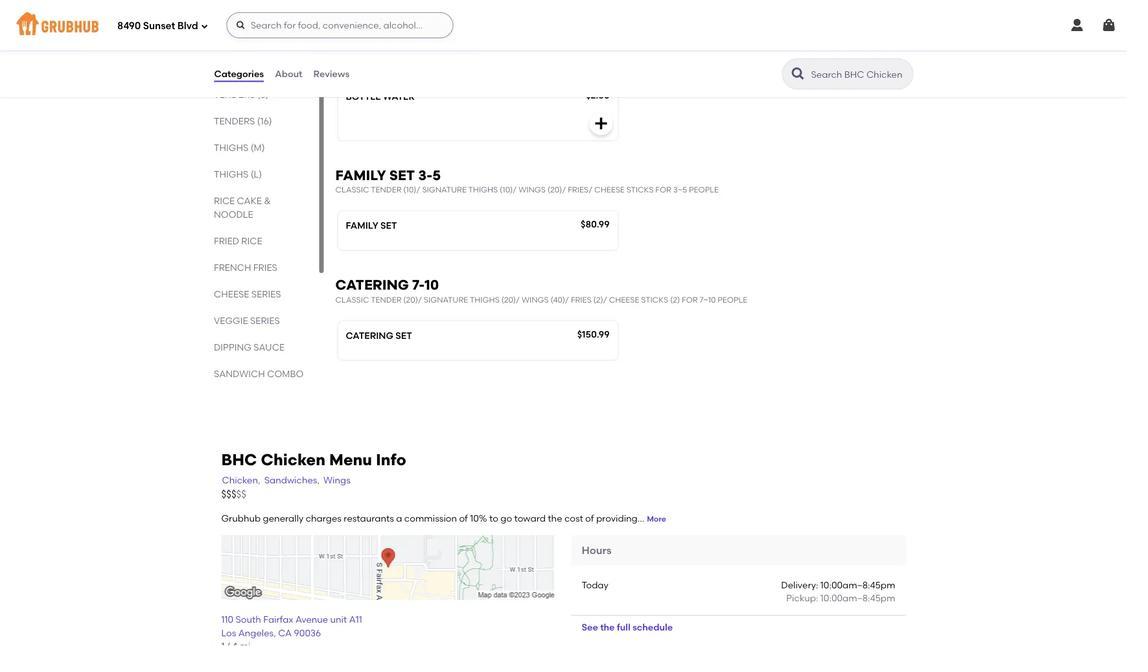 Task type: vqa. For each thing, say whether or not it's contained in the screenshot.
in
no



Task type: locate. For each thing, give the bounding box(es) containing it.
1 horizontal spatial (10)/
[[500, 185, 517, 194]]

more
[[647, 515, 667, 524]]

sticks inside the catering 7-10 classic tender (20)/ signature thighs (20)/ wings (40)/ fries (2)/ cheese sticks (2) for 7~10 people
[[642, 295, 669, 305]]

(40)/
[[551, 295, 570, 305]]

for right (2)
[[682, 295, 698, 305]]

wings (8pcs) tab
[[214, 8, 305, 22]]

tenders
[[214, 63, 255, 74], [214, 89, 255, 100], [214, 116, 255, 127]]

0 vertical spatial fries
[[253, 262, 277, 273]]

2 classic from the top
[[336, 295, 369, 305]]

0 vertical spatial family
[[336, 167, 386, 183]]

cheese right (2)/
[[609, 295, 640, 305]]

0 vertical spatial set
[[390, 167, 415, 183]]

0 horizontal spatial rice
[[214, 195, 235, 206]]

set for catering
[[396, 330, 412, 341]]

2 of from the left
[[586, 513, 594, 524]]

set for family
[[381, 220, 397, 231]]

signature down 10
[[424, 295, 468, 305]]

svg image
[[1102, 18, 1118, 33], [236, 20, 246, 30], [201, 22, 209, 30], [594, 46, 609, 62], [594, 116, 609, 131]]

$150.99
[[578, 329, 610, 340]]

for left "3~5"
[[656, 185, 672, 194]]

cheese right fries/ at top right
[[595, 185, 625, 194]]

toward
[[515, 513, 546, 524]]

1 horizontal spatial fries
[[571, 295, 592, 305]]

cheese inside tab
[[214, 289, 249, 300]]

cheese series
[[214, 289, 281, 300]]

sandwich
[[214, 369, 265, 380]]

sandwich combo tab
[[214, 367, 305, 381]]

a
[[396, 513, 402, 524]]

0 horizontal spatial for
[[656, 185, 672, 194]]

people right "3~5"
[[689, 185, 719, 194]]

people inside the family set 3-5 classic tender (10)/ signature thighs (10)/ wings (20)/ fries/ cheese sticks for 3~5 people
[[689, 185, 719, 194]]

fries up the cheese series tab
[[253, 262, 277, 273]]

0 horizontal spatial (10)/
[[404, 185, 421, 194]]

catering
[[336, 277, 409, 294], [346, 330, 394, 341]]

grubhub
[[221, 513, 261, 524]]

10%
[[470, 513, 488, 524]]

wings left fries/ at top right
[[519, 185, 546, 194]]

(10)/
[[404, 185, 421, 194], [500, 185, 517, 194]]

signature down 5
[[423, 185, 467, 194]]

2 vertical spatial set
[[396, 330, 412, 341]]

0 vertical spatial tender
[[371, 185, 402, 194]]

Search BHC Chicken search field
[[810, 68, 910, 80]]

series up sauce
[[250, 315, 280, 326]]

tenders down categories
[[214, 89, 255, 100]]

8490
[[117, 20, 141, 32]]

fries
[[253, 262, 277, 273], [571, 295, 592, 305]]

tender
[[371, 185, 402, 194], [371, 295, 402, 305]]

1 tenders from the top
[[214, 63, 255, 74]]

sprite
[[346, 21, 377, 32]]

wings inside wings (8pcs) tab
[[214, 9, 245, 20]]

cake
[[237, 195, 262, 206]]

sauce
[[253, 342, 284, 353]]

tenders (16) tab
[[214, 114, 305, 128]]

0 vertical spatial classic
[[336, 185, 369, 194]]

avenue
[[296, 615, 328, 626]]

(20)/ down 7-
[[404, 295, 422, 305]]

rice right fried
[[241, 236, 262, 247]]

10:00am–8:45pm down delivery: 10:00am–8:45pm
[[821, 593, 896, 604]]

wings button
[[323, 473, 351, 488]]

svg image inside main navigation navigation
[[1070, 18, 1086, 33]]

cheese for classic
[[609, 295, 640, 305]]

wings
[[214, 9, 245, 20], [214, 36, 245, 47], [519, 185, 546, 194], [522, 295, 549, 305]]

cheese inside the catering 7-10 classic tender (20)/ signature thighs (20)/ wings (40)/ fries (2)/ cheese sticks (2) for 7~10 people
[[609, 295, 640, 305]]

thighs inside the catering 7-10 classic tender (20)/ signature thighs (20)/ wings (40)/ fries (2)/ cheese sticks (2) for 7~10 people
[[470, 295, 500, 305]]

1 vertical spatial family
[[346, 220, 379, 231]]

tenders up thighs (m)
[[214, 116, 255, 127]]

(l)
[[250, 169, 262, 180]]

1 horizontal spatial the
[[601, 622, 615, 633]]

0 vertical spatial sticks
[[627, 185, 654, 194]]

1 vertical spatial the
[[601, 622, 615, 633]]

1 vertical spatial classic
[[336, 295, 369, 305]]

los
[[221, 628, 236, 639]]

3 tenders from the top
[[214, 116, 255, 127]]

1 vertical spatial svg image
[[884, 46, 900, 62]]

family
[[336, 167, 386, 183], [346, 220, 379, 231]]

rice
[[214, 195, 235, 206], [241, 236, 262, 247]]

fries/
[[568, 185, 593, 194]]

wings inside the family set 3-5 classic tender (10)/ signature thighs (10)/ wings (20)/ fries/ cheese sticks for 3~5 people
[[519, 185, 546, 194]]

classic up catering set
[[336, 295, 369, 305]]

categories button
[[214, 51, 265, 97]]

see
[[582, 622, 599, 633]]

1 horizontal spatial rice
[[241, 236, 262, 247]]

the left full
[[601, 622, 615, 633]]

classic up family set
[[336, 185, 369, 194]]

dipping
[[214, 342, 251, 353]]

sticks inside the family set 3-5 classic tender (10)/ signature thighs (10)/ wings (20)/ fries/ cheese sticks for 3~5 people
[[627, 185, 654, 194]]

french
[[214, 262, 251, 273]]

south
[[236, 615, 261, 626]]

0 vertical spatial rice
[[214, 195, 235, 206]]

0 horizontal spatial svg image
[[884, 46, 900, 62]]

tenders (4)
[[214, 63, 268, 74]]

menu
[[329, 451, 372, 470]]

(20)/
[[548, 185, 567, 194], [404, 295, 422, 305], [502, 295, 520, 305]]

0 vertical spatial signature
[[423, 185, 467, 194]]

svg image
[[1070, 18, 1086, 33], [884, 46, 900, 62]]

catering for 7-
[[336, 277, 409, 294]]

of
[[459, 513, 468, 524], [586, 513, 594, 524]]

fries left (2)/
[[571, 295, 592, 305]]

0 vertical spatial people
[[689, 185, 719, 194]]

1 vertical spatial sticks
[[642, 295, 669, 305]]

cheese up veggie
[[214, 289, 249, 300]]

1 vertical spatial tenders
[[214, 89, 255, 100]]

1 classic from the top
[[336, 185, 369, 194]]

reviews
[[314, 68, 350, 79]]

cheese for 5
[[595, 185, 625, 194]]

thighs
[[214, 142, 248, 153], [214, 169, 248, 180], [469, 185, 498, 194], [470, 295, 500, 305]]

1 horizontal spatial svg image
[[1070, 18, 1086, 33]]

providing
[[597, 513, 638, 524]]

rice cake & noodle
[[214, 195, 271, 220]]

1 vertical spatial people
[[718, 295, 748, 305]]

(20)/ inside the family set 3-5 classic tender (10)/ signature thighs (10)/ wings (20)/ fries/ cheese sticks for 3~5 people
[[548, 185, 567, 194]]

2 tenders from the top
[[214, 89, 255, 100]]

see the full schedule button
[[572, 616, 684, 640]]

0 vertical spatial 10:00am–8:45pm
[[821, 580, 896, 591]]

1 horizontal spatial for
[[682, 295, 698, 305]]

wings up wings (16pcs)
[[214, 9, 245, 20]]

reviews button
[[313, 51, 350, 97]]

2 vertical spatial tenders
[[214, 116, 255, 127]]

10:00am–8:45pm for delivery: 10:00am–8:45pm
[[821, 580, 896, 591]]

1 vertical spatial set
[[381, 220, 397, 231]]

1 vertical spatial series
[[250, 315, 280, 326]]

1 vertical spatial fries
[[571, 295, 592, 305]]

1 tender from the top
[[371, 185, 402, 194]]

sandwich combo
[[214, 369, 303, 380]]

0 vertical spatial series
[[251, 289, 281, 300]]

tenders for tenders (16)
[[214, 116, 255, 127]]

tenders inside tab
[[214, 89, 255, 100]]

wings up tenders (4)
[[214, 36, 245, 47]]

thighs inside 'tab'
[[214, 169, 248, 180]]

series for veggie series
[[250, 315, 280, 326]]

rice up noodle
[[214, 195, 235, 206]]

about button
[[274, 51, 303, 97]]

$2.50
[[586, 89, 610, 100]]

wings (16pcs)
[[214, 36, 278, 47]]

thighs (l)
[[214, 169, 262, 180]]

1 vertical spatial rice
[[241, 236, 262, 247]]

10:00am–8:45pm for pickup: 10:00am–8:45pm
[[821, 593, 896, 604]]

10:00am–8:45pm up pickup: 10:00am–8:45pm
[[821, 580, 896, 591]]

main navigation navigation
[[0, 0, 1128, 51]]

$80.99
[[581, 219, 610, 230]]

catering inside the catering 7-10 classic tender (20)/ signature thighs (20)/ wings (40)/ fries (2)/ cheese sticks (2) for 7~10 people
[[336, 277, 409, 294]]

family for family set
[[346, 220, 379, 231]]

chicken, sandwiches, wings
[[222, 475, 351, 486]]

set inside the family set 3-5 classic tender (10)/ signature thighs (10)/ wings (20)/ fries/ cheese sticks for 3~5 people
[[390, 167, 415, 183]]

bhc chicken menu info
[[221, 451, 407, 470]]

0 vertical spatial catering
[[336, 277, 409, 294]]

10:00am–8:45pm
[[821, 580, 896, 591], [821, 593, 896, 604]]

wings inside the catering 7-10 classic tender (20)/ signature thighs (20)/ wings (40)/ fries (2)/ cheese sticks (2) for 7~10 people
[[522, 295, 549, 305]]

sticks left (2)
[[642, 295, 669, 305]]

sticks left "3~5"
[[627, 185, 654, 194]]

1 vertical spatial for
[[682, 295, 698, 305]]

cheese inside the family set 3-5 classic tender (10)/ signature thighs (10)/ wings (20)/ fries/ cheese sticks for 3~5 people
[[595, 185, 625, 194]]

0 vertical spatial tenders
[[214, 63, 255, 74]]

wings left (40)/
[[522, 295, 549, 305]]

0 horizontal spatial fries
[[253, 262, 277, 273]]

catering 7-10 classic tender (20)/ signature thighs (20)/ wings (40)/ fries (2)/ cheese sticks (2) for 7~10 people
[[336, 277, 748, 305]]

series down french fries tab
[[251, 289, 281, 300]]

tender up catering set
[[371, 295, 402, 305]]

classic inside the family set 3-5 classic tender (10)/ signature thighs (10)/ wings (20)/ fries/ cheese sticks for 3~5 people
[[336, 185, 369, 194]]

1 vertical spatial signature
[[424, 295, 468, 305]]

1 vertical spatial tender
[[371, 295, 402, 305]]

1 vertical spatial catering
[[346, 330, 394, 341]]

thighs (m) tab
[[214, 141, 305, 155]]

tender up family set
[[371, 185, 402, 194]]

people right 7~10
[[718, 295, 748, 305]]

1 (10)/ from the left
[[404, 185, 421, 194]]

2 10:00am–8:45pm from the top
[[821, 593, 896, 604]]

(16)
[[257, 116, 272, 127]]

categories
[[214, 68, 264, 79]]

hours
[[582, 544, 612, 557]]

1 10:00am–8:45pm from the top
[[821, 580, 896, 591]]

blvd
[[178, 20, 198, 32]]

&
[[264, 195, 271, 206]]

0 vertical spatial svg image
[[1070, 18, 1086, 33]]

the
[[548, 513, 563, 524], [601, 622, 615, 633]]

chicken
[[261, 451, 326, 470]]

1 horizontal spatial of
[[586, 513, 594, 524]]

(20)/ left fries/ at top right
[[548, 185, 567, 194]]

set
[[390, 167, 415, 183], [381, 220, 397, 231], [396, 330, 412, 341]]

tenders up tenders (8) at top left
[[214, 63, 255, 74]]

0 horizontal spatial (20)/
[[404, 295, 422, 305]]

sprite button
[[338, 13, 618, 71]]

the left cost at bottom right
[[548, 513, 563, 524]]

2 tender from the top
[[371, 295, 402, 305]]

0 vertical spatial for
[[656, 185, 672, 194]]

0 horizontal spatial the
[[548, 513, 563, 524]]

commission
[[405, 513, 457, 524]]

2 horizontal spatial (20)/
[[548, 185, 567, 194]]

0 horizontal spatial of
[[459, 513, 468, 524]]

of right cost at bottom right
[[586, 513, 594, 524]]

family inside the family set 3-5 classic tender (10)/ signature thighs (10)/ wings (20)/ fries/ cheese sticks for 3~5 people
[[336, 167, 386, 183]]

tenders (8)
[[214, 89, 269, 100]]

cheese series tab
[[214, 288, 305, 301]]

(20)/ left (40)/
[[502, 295, 520, 305]]

1 vertical spatial 10:00am–8:45pm
[[821, 593, 896, 604]]

fried rice
[[214, 236, 262, 247]]

of left 10%
[[459, 513, 468, 524]]

(4)
[[257, 63, 268, 74]]

series
[[251, 289, 281, 300], [250, 315, 280, 326]]



Task type: describe. For each thing, give the bounding box(es) containing it.
today
[[582, 580, 609, 591]]

(16pcs)
[[247, 36, 278, 47]]

schedule
[[633, 622, 673, 633]]

tenders (4) tab
[[214, 61, 305, 75]]

more button
[[647, 514, 667, 525]]

angeles
[[239, 628, 274, 639]]

signature inside the catering 7-10 classic tender (20)/ signature thighs (20)/ wings (40)/ fries (2)/ cheese sticks (2) for 7~10 people
[[424, 295, 468, 305]]

bhc
[[221, 451, 257, 470]]

restaurants
[[344, 513, 394, 524]]

sticks for family set 3-5
[[627, 185, 654, 194]]

french fries tab
[[214, 261, 305, 275]]

pickup:
[[787, 593, 819, 604]]

thighs inside the family set 3-5 classic tender (10)/ signature thighs (10)/ wings (20)/ fries/ cheese sticks for 3~5 people
[[469, 185, 498, 194]]

3~5
[[674, 185, 688, 194]]

family set
[[346, 220, 397, 231]]

family for family set 3-5 classic tender (10)/ signature thighs (10)/ wings (20)/ fries/ cheese sticks for 3~5 people
[[336, 167, 386, 183]]

bottle water
[[346, 91, 415, 102]]

ca
[[278, 628, 292, 639]]

unit
[[331, 615, 347, 626]]

0 vertical spatial the
[[548, 513, 563, 524]]

5
[[433, 167, 441, 183]]

Search for food, convenience, alcohol... search field
[[227, 12, 454, 38]]

tender inside the catering 7-10 classic tender (20)/ signature thighs (20)/ wings (40)/ fries (2)/ cheese sticks (2) for 7~10 people
[[371, 295, 402, 305]]

catering for set
[[346, 330, 394, 341]]

(2)/
[[594, 295, 608, 305]]

tender inside the family set 3-5 classic tender (10)/ signature thighs (10)/ wings (20)/ fries/ cheese sticks for 3~5 people
[[371, 185, 402, 194]]

dipping sauce
[[214, 342, 284, 353]]

charges
[[306, 513, 342, 524]]

fries inside the catering 7-10 classic tender (20)/ signature thighs (20)/ wings (40)/ fries (2)/ cheese sticks (2) for 7~10 people
[[571, 295, 592, 305]]

veggie series tab
[[214, 314, 305, 328]]

see the full schedule
[[582, 622, 673, 633]]

2 (10)/ from the left
[[500, 185, 517, 194]]

(m)
[[250, 142, 265, 153]]

rice inside the rice cake & noodle
[[214, 195, 235, 206]]

wings inside wings (16pcs) tab
[[214, 36, 245, 47]]

(2)
[[671, 295, 680, 305]]

$$$
[[221, 489, 236, 500]]

chicken,
[[222, 475, 261, 486]]

to
[[490, 513, 499, 524]]

wings
[[324, 475, 351, 486]]

8490 sunset blvd
[[117, 20, 198, 32]]

info
[[376, 451, 407, 470]]

1 horizontal spatial (20)/
[[502, 295, 520, 305]]

grubhub generally charges restaurants a commission of 10% to go toward the cost of providing ... more
[[221, 513, 667, 524]]

for inside the catering 7-10 classic tender (20)/ signature thighs (20)/ wings (40)/ fries (2)/ cheese sticks (2) for 7~10 people
[[682, 295, 698, 305]]

people inside the catering 7-10 classic tender (20)/ signature thighs (20)/ wings (40)/ fries (2)/ cheese sticks (2) for 7~10 people
[[718, 295, 748, 305]]

thighs (l) tab
[[214, 168, 305, 181]]

signature inside the family set 3-5 classic tender (10)/ signature thighs (10)/ wings (20)/ fries/ cheese sticks for 3~5 people
[[423, 185, 467, 194]]

french fries
[[214, 262, 277, 273]]

dipping sauce tab
[[214, 341, 305, 354]]

chicken, button
[[221, 473, 261, 488]]

search icon image
[[791, 66, 807, 82]]

delivery:
[[782, 580, 819, 591]]

1 of from the left
[[459, 513, 468, 524]]

pickup: 10:00am–8:45pm
[[787, 593, 896, 604]]

,
[[274, 628, 276, 639]]

wings (16pcs) tab
[[214, 35, 305, 48]]

the inside button
[[601, 622, 615, 633]]

7-
[[413, 277, 425, 294]]

thighs inside tab
[[214, 142, 248, 153]]

7~10
[[700, 295, 716, 305]]

full
[[617, 622, 631, 633]]

delivery: 10:00am–8:45pm
[[782, 580, 896, 591]]

fries inside tab
[[253, 262, 277, 273]]

classic inside the catering 7-10 classic tender (20)/ signature thighs (20)/ wings (40)/ fries (2)/ cheese sticks (2) for 7~10 people
[[336, 295, 369, 305]]

fairfax
[[263, 615, 294, 626]]

3-
[[418, 167, 433, 183]]

water
[[383, 91, 415, 102]]

tenders for tenders (4)
[[214, 63, 255, 74]]

10
[[425, 277, 439, 294]]

generally
[[263, 513, 304, 524]]

sandwiches,
[[264, 475, 320, 486]]

wings (8pcs)
[[214, 9, 275, 20]]

a11
[[349, 615, 362, 626]]

tenders (8) tab
[[214, 88, 305, 101]]

fried
[[214, 236, 239, 247]]

tenders for tenders (8)
[[214, 89, 255, 100]]

tenders (16)
[[214, 116, 272, 127]]

(8)
[[257, 89, 269, 100]]

combo
[[267, 369, 303, 380]]

...
[[638, 513, 645, 524]]

catering set
[[346, 330, 412, 341]]

about
[[275, 68, 303, 79]]

for inside the family set 3-5 classic tender (10)/ signature thighs (10)/ wings (20)/ fries/ cheese sticks for 3~5 people
[[656, 185, 672, 194]]

rice inside tab
[[241, 236, 262, 247]]

series for cheese series
[[251, 289, 281, 300]]

bottle
[[346, 91, 381, 102]]

noodle
[[214, 209, 253, 220]]

sunset
[[143, 20, 175, 32]]

fried rice tab
[[214, 234, 305, 248]]

$$$$$
[[221, 489, 246, 500]]

rice cake & noodle tab
[[214, 194, 305, 221]]

sandwiches, button
[[264, 473, 320, 488]]

go
[[501, 513, 512, 524]]

sticks for catering 7-10
[[642, 295, 669, 305]]

(8pcs)
[[247, 9, 275, 20]]

family set 3-5 classic tender (10)/ signature thighs (10)/ wings (20)/ fries/ cheese sticks for 3~5 people
[[336, 167, 719, 194]]

110 south fairfax avenue unit a11 los angeles , ca 90036
[[221, 615, 362, 639]]

thighs (m)
[[214, 142, 265, 153]]

veggie
[[214, 315, 248, 326]]



